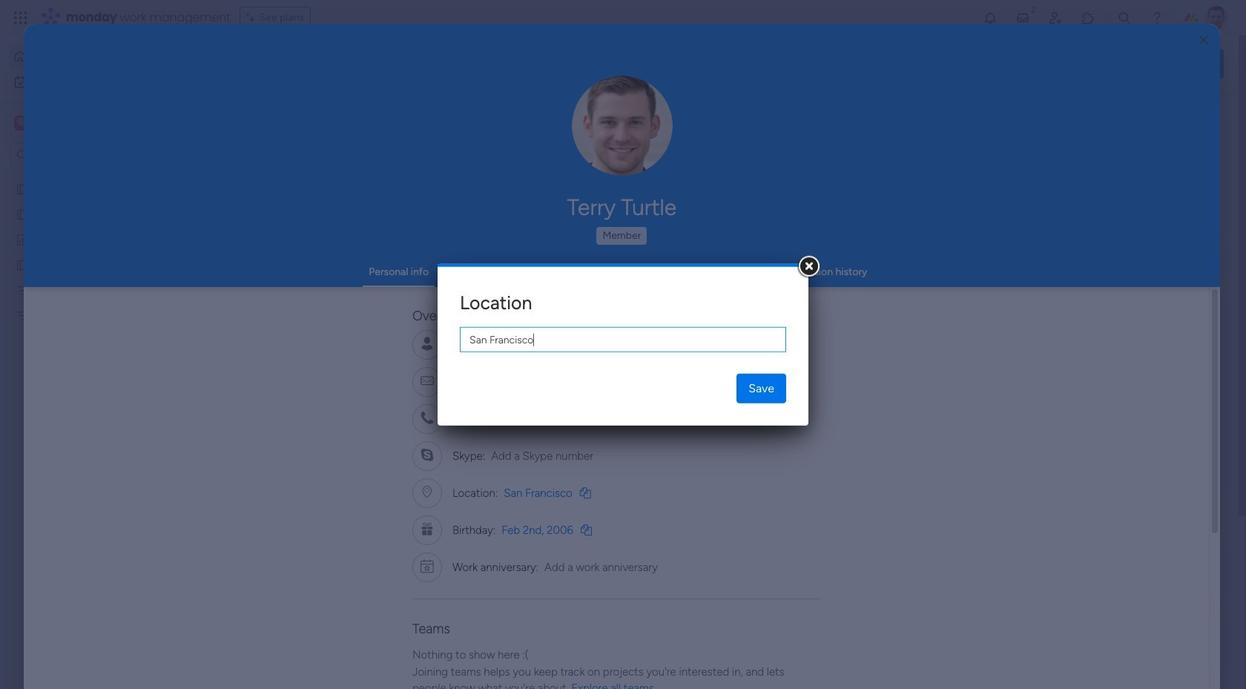 Task type: vqa. For each thing, say whether or not it's contained in the screenshot.
the middle ADD TO FAVORITES image
yes



Task type: describe. For each thing, give the bounding box(es) containing it.
dapulse x slim image
[[1202, 108, 1220, 125]]

select product image
[[13, 10, 28, 25]]

notifications image
[[983, 10, 998, 25]]

help center element
[[1002, 612, 1224, 671]]

see plans image
[[246, 10, 259, 26]]

1 horizontal spatial public dashboard image
[[733, 271, 749, 287]]

update feed image
[[1016, 10, 1031, 25]]

close image
[[1200, 35, 1208, 46]]

search everything image
[[1117, 10, 1132, 25]]

2 image
[[1027, 1, 1040, 17]]

0 vertical spatial public board image
[[16, 207, 30, 221]]

remove from favorites image
[[440, 271, 455, 286]]

copied! image
[[580, 487, 591, 498]]

component image
[[490, 294, 504, 308]]

workspace image
[[14, 115, 29, 131]]

1 vertical spatial add to favorites image
[[440, 453, 455, 468]]

getting started element
[[1002, 541, 1224, 600]]

terry turtle image
[[1205, 6, 1229, 30]]

workspace image
[[16, 115, 27, 131]]



Task type: locate. For each thing, give the bounding box(es) containing it.
component image
[[248, 294, 261, 308]]

help image
[[1150, 10, 1165, 25]]

None field
[[460, 327, 786, 352]]

monday marketplace image
[[1081, 10, 1096, 25]]

0 horizontal spatial add to favorites image
[[440, 453, 455, 468]]

copied! image
[[581, 524, 592, 535]]

1 horizontal spatial add to favorites image
[[683, 271, 697, 286]]

add to favorites image
[[683, 271, 697, 286], [440, 453, 455, 468]]

0 vertical spatial public dashboard image
[[16, 232, 30, 246]]

add to favorites image
[[925, 271, 940, 286]]

0 horizontal spatial public dashboard image
[[16, 232, 30, 246]]

public dashboard image
[[16, 232, 30, 246], [733, 271, 749, 287]]

invite members image
[[1048, 10, 1063, 25]]

0 horizontal spatial public board image
[[16, 207, 30, 221]]

templates image image
[[1015, 298, 1211, 401]]

option
[[0, 175, 189, 178]]

1 vertical spatial public dashboard image
[[733, 271, 749, 287]]

public board image
[[16, 207, 30, 221], [490, 271, 507, 287]]

public board image
[[16, 182, 30, 196], [16, 257, 30, 272], [248, 271, 264, 287]]

0 vertical spatial add to favorites image
[[683, 271, 697, 286]]

quick search results list box
[[229, 139, 966, 517]]

1 vertical spatial public board image
[[490, 271, 507, 287]]

1 horizontal spatial public board image
[[490, 271, 507, 287]]

list box
[[0, 173, 189, 528]]



